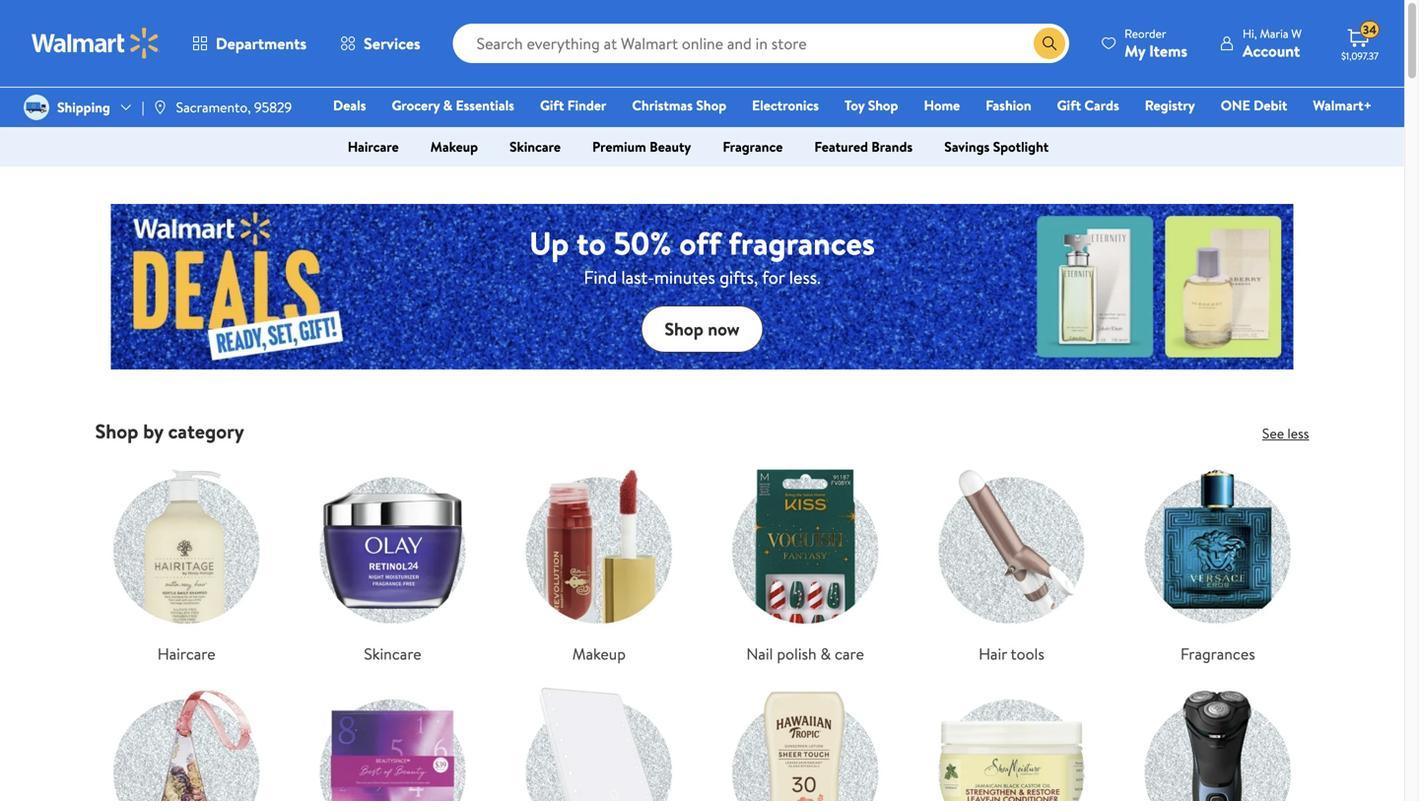 Task type: locate. For each thing, give the bounding box(es) containing it.
0 horizontal spatial gift
[[540, 96, 564, 115]]

shop by category
[[95, 418, 244, 445]]

search icon image
[[1042, 35, 1058, 51]]

fragrances
[[1181, 643, 1256, 665]]

gift left finder
[[540, 96, 564, 115]]

electronics
[[752, 96, 819, 115]]

makeup link
[[508, 459, 691, 666]]

makeup inside dropdown button
[[430, 137, 478, 156]]

less.
[[789, 265, 821, 290]]

gift for gift cards
[[1057, 96, 1082, 115]]

Walmart Site-Wide search field
[[453, 24, 1070, 63]]

sacramento,
[[176, 98, 251, 117]]

deals link
[[324, 95, 375, 116]]

& left "care"
[[821, 643, 831, 665]]

1 horizontal spatial skincare
[[510, 137, 561, 156]]

see less button
[[1263, 424, 1310, 443]]

list
[[83, 444, 1322, 801]]

& inside 'list'
[[821, 643, 831, 665]]

haircare button
[[332, 131, 415, 163]]

shop left by in the left of the page
[[95, 418, 138, 445]]

premium beauty
[[593, 137, 691, 156]]

gift finder
[[540, 96, 607, 115]]

1 horizontal spatial makeup
[[572, 643, 626, 665]]

haircare
[[348, 137, 399, 156], [157, 643, 215, 665]]

 image
[[152, 100, 168, 115]]

makeup inside "link"
[[572, 643, 626, 665]]

2 gift from the left
[[1057, 96, 1082, 115]]

reorder
[[1125, 25, 1167, 42]]

registry
[[1145, 96, 1196, 115]]

savings spotlight
[[945, 137, 1049, 156]]

now
[[708, 317, 740, 341]]

fragrance
[[723, 137, 783, 156]]

&
[[443, 96, 453, 115], [821, 643, 831, 665]]

account
[[1243, 40, 1301, 62]]

$1,097.37
[[1342, 49, 1379, 63]]

haircare inside the haircare dropdown button
[[348, 137, 399, 156]]

gift inside gift cards link
[[1057, 96, 1082, 115]]

savings
[[945, 137, 990, 156]]

 image
[[24, 95, 49, 120]]

shop
[[696, 96, 727, 115], [868, 96, 899, 115], [665, 317, 704, 341], [95, 418, 138, 445]]

0 vertical spatial &
[[443, 96, 453, 115]]

& right grocery
[[443, 96, 453, 115]]

finder
[[568, 96, 607, 115]]

gift
[[540, 96, 564, 115], [1057, 96, 1082, 115]]

0 horizontal spatial makeup
[[430, 137, 478, 156]]

less
[[1288, 424, 1310, 443]]

departments button
[[175, 20, 323, 67]]

& inside "link"
[[443, 96, 453, 115]]

off
[[679, 221, 721, 265]]

|
[[142, 98, 145, 117]]

tools
[[1011, 643, 1045, 665]]

sacramento, 95829
[[176, 98, 292, 117]]

fragrances
[[729, 221, 875, 265]]

makeup
[[430, 137, 478, 156], [572, 643, 626, 665]]

shop inside toy shop link
[[868, 96, 899, 115]]

shop now
[[665, 317, 740, 341]]

shop inside christmas shop link
[[696, 96, 727, 115]]

gifts,
[[720, 265, 758, 290]]

shop left 'now'
[[665, 317, 704, 341]]

0 vertical spatial skincare
[[510, 137, 561, 156]]

christmas shop link
[[623, 95, 736, 116]]

50%
[[614, 221, 672, 265]]

nail
[[747, 643, 773, 665]]

minutes
[[655, 265, 715, 290]]

1 horizontal spatial haircare
[[348, 137, 399, 156]]

1 horizontal spatial gift
[[1057, 96, 1082, 115]]

care
[[835, 643, 864, 665]]

list containing haircare
[[83, 444, 1322, 801]]

gift for gift finder
[[540, 96, 564, 115]]

featured
[[815, 137, 868, 156]]

beauty
[[650, 137, 691, 156]]

1 vertical spatial &
[[821, 643, 831, 665]]

1 vertical spatial haircare
[[157, 643, 215, 665]]

0 horizontal spatial skincare
[[364, 643, 422, 665]]

one
[[1221, 96, 1251, 115]]

0 horizontal spatial haircare
[[157, 643, 215, 665]]

hair tools link
[[921, 459, 1103, 666]]

departments
[[216, 33, 307, 54]]

0 horizontal spatial &
[[443, 96, 453, 115]]

see
[[1263, 424, 1285, 443]]

polish
[[777, 643, 817, 665]]

95829
[[254, 98, 292, 117]]

hi, maria w account
[[1243, 25, 1302, 62]]

gift inside gift finder link
[[540, 96, 564, 115]]

shop right toy
[[868, 96, 899, 115]]

gift left cards
[[1057, 96, 1082, 115]]

toy
[[845, 96, 865, 115]]

brands
[[872, 137, 913, 156]]

34
[[1363, 21, 1377, 38]]

shop right christmas
[[696, 96, 727, 115]]

0 vertical spatial makeup
[[430, 137, 478, 156]]

1 gift from the left
[[540, 96, 564, 115]]

grocery
[[392, 96, 440, 115]]

0 vertical spatial haircare
[[348, 137, 399, 156]]

hair tools
[[979, 643, 1045, 665]]

1 horizontal spatial &
[[821, 643, 831, 665]]

skincare
[[510, 137, 561, 156], [364, 643, 422, 665]]

category
[[168, 418, 244, 445]]

1 vertical spatial makeup
[[572, 643, 626, 665]]

1 vertical spatial skincare
[[364, 643, 422, 665]]



Task type: describe. For each thing, give the bounding box(es) containing it.
skincare inside 'list'
[[364, 643, 422, 665]]

premium
[[593, 137, 646, 156]]

items
[[1150, 40, 1188, 62]]

services button
[[323, 20, 437, 67]]

toy shop link
[[836, 95, 907, 116]]

one debit link
[[1212, 95, 1297, 116]]

find
[[584, 265, 617, 290]]

featured brands
[[815, 137, 913, 156]]

toy shop
[[845, 96, 899, 115]]

walmart deals. ready, set, gift! image
[[111, 202, 1294, 372]]

shop inside shop now link
[[665, 317, 704, 341]]

gift cards
[[1057, 96, 1120, 115]]

skincare button
[[494, 131, 577, 163]]

premium beauty button
[[577, 131, 707, 163]]

savings spotlight button
[[929, 131, 1065, 163]]

up
[[529, 221, 569, 265]]

christmas
[[632, 96, 693, 115]]

haircare link
[[95, 459, 278, 666]]

deals
[[333, 96, 366, 115]]

christmas shop
[[632, 96, 727, 115]]

haircare inside haircare link
[[157, 643, 215, 665]]

by
[[143, 418, 163, 445]]

w
[[1292, 25, 1302, 42]]

skincare link
[[301, 459, 484, 666]]

fragrance button
[[707, 131, 799, 163]]

spotlight
[[993, 137, 1049, 156]]

shipping
[[57, 98, 110, 117]]

last-
[[621, 265, 655, 290]]

reorder my items
[[1125, 25, 1188, 62]]

home link
[[915, 95, 969, 116]]

up to 50% off fragrances find last-minutes gifts, for less.
[[529, 221, 875, 290]]

hi,
[[1243, 25, 1258, 42]]

debit
[[1254, 96, 1288, 115]]

fashion
[[986, 96, 1032, 115]]

walmart+ link
[[1305, 95, 1381, 116]]

hair
[[979, 643, 1007, 665]]

featured brands button
[[799, 131, 929, 163]]

services
[[364, 33, 421, 54]]

grocery & essentials
[[392, 96, 515, 115]]

my
[[1125, 40, 1146, 62]]

walmart+
[[1313, 96, 1372, 115]]

nail polish & care link
[[714, 459, 897, 666]]

makeup button
[[415, 131, 494, 163]]

see less
[[1263, 424, 1310, 443]]

grocery & essentials link
[[383, 95, 523, 116]]

maria
[[1260, 25, 1289, 42]]

gift cards link
[[1049, 95, 1129, 116]]

walmart image
[[32, 28, 160, 59]]

for
[[762, 265, 785, 290]]

gift finder link
[[531, 95, 615, 116]]

fragrances link
[[1127, 459, 1310, 666]]

electronics link
[[743, 95, 828, 116]]

Search search field
[[453, 24, 1070, 63]]

skincare inside dropdown button
[[510, 137, 561, 156]]

cards
[[1085, 96, 1120, 115]]

home
[[924, 96, 960, 115]]

one debit
[[1221, 96, 1288, 115]]

fashion link
[[977, 95, 1041, 116]]

shop now link
[[641, 305, 764, 353]]

registry link
[[1136, 95, 1204, 116]]

nail polish & care
[[747, 643, 864, 665]]

to
[[577, 221, 606, 265]]



Task type: vqa. For each thing, say whether or not it's contained in the screenshot.
Hi, Maria W Account
yes



